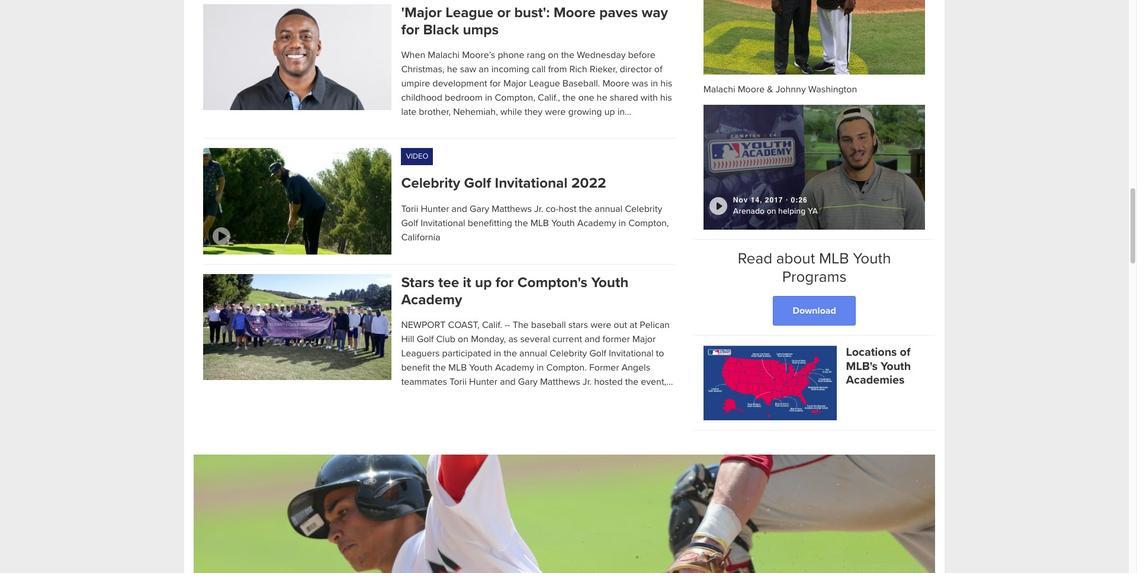 Task type: locate. For each thing, give the bounding box(es) containing it.
jr. left hosted
[[583, 377, 592, 388]]

1 vertical spatial major
[[633, 334, 656, 346]]

invitational up angels
[[609, 348, 654, 360]]

for down the incoming
[[490, 78, 501, 90]]

matthews down compton.
[[540, 377, 581, 388]]

1 vertical spatial gary
[[518, 377, 538, 388]]

2 horizontal spatial and
[[585, 334, 601, 346]]

helping
[[779, 206, 806, 216]]

the
[[562, 49, 575, 61], [563, 92, 576, 104], [579, 203, 593, 215], [515, 217, 528, 229], [504, 348, 517, 360], [433, 362, 446, 374], [626, 377, 639, 388]]

academy down the stars
[[402, 292, 463, 309]]

-
[[505, 320, 508, 331], [508, 320, 511, 331]]

the right benefitting
[[515, 217, 528, 229]]

0 vertical spatial of
[[655, 64, 663, 75]]

1 - from the left
[[505, 320, 508, 331]]

1 vertical spatial annual
[[520, 348, 548, 360]]

youth inside the torii hunter and gary matthews jr. co-host the annual celebrity golf invitational benefitting the mlb youth academy in compton, california
[[552, 217, 575, 229]]

0 vertical spatial up
[[605, 106, 616, 118]]

0 vertical spatial league
[[446, 4, 494, 21]]

monday,
[[471, 334, 506, 346]]

0 horizontal spatial moore
[[554, 4, 596, 21]]

1 horizontal spatial torii
[[450, 377, 467, 388]]

torii
[[402, 203, 419, 215], [450, 377, 467, 388]]

brother,
[[419, 106, 451, 118]]

1 horizontal spatial hunter
[[469, 377, 498, 388]]

on up from
[[548, 49, 559, 61]]

0 vertical spatial mlb
[[531, 217, 549, 229]]

golf inside the torii hunter and gary matthews jr. co-host the annual celebrity golf invitational benefitting the mlb youth academy in compton, california
[[402, 217, 419, 229]]

1 horizontal spatial annual
[[595, 203, 623, 215]]

1 horizontal spatial of
[[901, 346, 911, 360]]

with
[[641, 92, 658, 104]]

1 horizontal spatial moore
[[603, 78, 630, 90]]

1 vertical spatial malachi
[[704, 83, 736, 95]]

youth inside newport coast, calif. -- the baseball stars were out at pelican hill golf club on monday, as several current and former major leaguers participated in the annual celebrity golf invitational to benefit the mlb youth academy in compton. former angels teammates torii hunter and gary matthews jr. hosted the event,...
[[470, 362, 493, 374]]

league
[[446, 4, 494, 21], [530, 78, 561, 90]]

0 vertical spatial compton,
[[495, 92, 536, 104]]

major down at
[[633, 334, 656, 346]]

2 horizontal spatial celebrity
[[625, 203, 663, 215]]

0 horizontal spatial invitational
[[421, 217, 466, 229]]

0 vertical spatial jr.
[[535, 203, 544, 215]]

up right it
[[475, 274, 492, 291]]

0 horizontal spatial annual
[[520, 348, 548, 360]]

matthews inside newport coast, calif. -- the baseball stars were out at pelican hill golf club on monday, as several current and former major leaguers participated in the annual celebrity golf invitational to benefit the mlb youth academy in compton. former angels teammates torii hunter and gary matthews jr. hosted the event,...
[[540, 377, 581, 388]]

for right it
[[496, 274, 514, 291]]

development
[[433, 78, 488, 90]]

0 horizontal spatial matthews
[[492, 203, 532, 215]]

on inside nov 14, 2017 · 0:26 arenado on helping ya
[[767, 206, 777, 216]]

moore
[[554, 4, 596, 21], [603, 78, 630, 90], [738, 83, 765, 95]]

moore inside 'major league or bust': moore paves way for black umps
[[554, 4, 596, 21]]

0 horizontal spatial malachi
[[428, 49, 460, 61]]

rich
[[570, 64, 588, 75]]

1 vertical spatial his
[[661, 92, 673, 104]]

in inside the torii hunter and gary matthews jr. co-host the annual celebrity golf invitational benefitting the mlb youth academy in compton, california
[[619, 217, 626, 229]]

0 horizontal spatial academy
[[402, 292, 463, 309]]

jr. inside newport coast, calif. -- the baseball stars were out at pelican hill golf club on monday, as several current and former major leaguers participated in the annual celebrity golf invitational to benefit the mlb youth academy in compton. former angels teammates torii hunter and gary matthews jr. hosted the event,...
[[583, 377, 592, 388]]

1 horizontal spatial he
[[597, 92, 608, 104]]

tee
[[439, 274, 459, 291]]

on
[[548, 49, 559, 61], [767, 206, 777, 216], [458, 334, 469, 346]]

golf up benefitting
[[464, 175, 492, 192]]

the right the host
[[579, 203, 593, 215]]

1 horizontal spatial and
[[500, 377, 516, 388]]

0 horizontal spatial torii
[[402, 203, 419, 215]]

2 vertical spatial academy
[[495, 362, 535, 374]]

rang
[[527, 49, 546, 61]]

of right locations
[[901, 346, 911, 360]]

golf up california
[[402, 217, 419, 229]]

video
[[406, 152, 429, 161]]

hunter up california
[[421, 203, 450, 215]]

1 horizontal spatial compton,
[[629, 217, 669, 229]]

up left in...
[[605, 106, 616, 118]]

gary inside newport coast, calif. -- the baseball stars were out at pelican hill golf club on monday, as several current and former major leaguers participated in the annual celebrity golf invitational to benefit the mlb youth academy in compton. former angels teammates torii hunter and gary matthews jr. hosted the event,...
[[518, 377, 538, 388]]

0 vertical spatial malachi
[[428, 49, 460, 61]]

golf down newport
[[417, 334, 434, 346]]

bedroom
[[445, 92, 483, 104]]

0 horizontal spatial celebrity
[[402, 175, 461, 192]]

matthews up benefitting
[[492, 203, 532, 215]]

'major league or bust': moore paves way for black umps
[[402, 4, 669, 39]]

director
[[620, 64, 652, 75]]

2 vertical spatial on
[[458, 334, 469, 346]]

league inside 'major league or bust': moore paves way for black umps
[[446, 4, 494, 21]]

his
[[661, 78, 673, 90], [661, 92, 673, 104]]

gary
[[470, 203, 490, 215], [518, 377, 538, 388]]

california
[[402, 231, 441, 243]]

incoming
[[492, 64, 530, 75]]

torii up california
[[402, 203, 419, 215]]

2 horizontal spatial on
[[767, 206, 777, 216]]

1 vertical spatial of
[[901, 346, 911, 360]]

0 vertical spatial gary
[[470, 203, 490, 215]]

1 horizontal spatial mlb
[[531, 217, 549, 229]]

annual down 2022 on the right
[[595, 203, 623, 215]]

nov
[[734, 196, 749, 204]]

0 vertical spatial hunter
[[421, 203, 450, 215]]

1 vertical spatial matthews
[[540, 377, 581, 388]]

moore inside when malachi moore's phone rang on the wednesday before christmas, he saw an incoming call from rich rieker, director of umpire development for major league baseball. moore was in his childhood bedroom in compton, calif., the one he shared with his late brother, nehemiah, while they were growing up in...
[[603, 78, 630, 90]]

0 vertical spatial academy
[[578, 217, 617, 229]]

mlb inside the torii hunter and gary matthews jr. co-host the annual celebrity golf invitational benefitting the mlb youth academy in compton, california
[[531, 217, 549, 229]]

2 vertical spatial and
[[500, 377, 516, 388]]

1 horizontal spatial major
[[633, 334, 656, 346]]

league up calif.,
[[530, 78, 561, 90]]

mlb down co-
[[531, 217, 549, 229]]

1 vertical spatial and
[[585, 334, 601, 346]]

academy
[[578, 217, 617, 229], [402, 292, 463, 309], [495, 362, 535, 374]]

0 horizontal spatial gary
[[470, 203, 490, 215]]

1 vertical spatial he
[[597, 92, 608, 104]]

2 horizontal spatial invitational
[[609, 348, 654, 360]]

black
[[423, 21, 459, 39]]

rieker,
[[590, 64, 618, 75]]

malachi left the &
[[704, 83, 736, 95]]

1 horizontal spatial academy
[[495, 362, 535, 374]]

stars
[[569, 320, 589, 331]]

annual inside the torii hunter and gary matthews jr. co-host the annual celebrity golf invitational benefitting the mlb youth academy in compton, california
[[595, 203, 623, 215]]

1 horizontal spatial celebrity
[[550, 348, 587, 360]]

the up from
[[562, 49, 575, 61]]

2 vertical spatial for
[[496, 274, 514, 291]]

0 vertical spatial annual
[[595, 203, 623, 215]]

torii down participated
[[450, 377, 467, 388]]

and down 'celebrity golf invitational 2022'
[[452, 203, 468, 215]]

calif.
[[482, 320, 503, 331]]

pelican
[[640, 320, 670, 331]]

benefitting
[[468, 217, 513, 229]]

gary up benefitting
[[470, 203, 490, 215]]

malachi up christmas,
[[428, 49, 460, 61]]

on down coast,
[[458, 334, 469, 346]]

newport coast, calif. -- the baseball stars were out at pelican hill golf club on monday, as several current and former major leaguers participated in the annual celebrity golf invitational to benefit the mlb youth academy in compton. former angels teammates torii hunter and gary matthews jr. hosted the event,...
[[402, 320, 674, 388]]

1 vertical spatial torii
[[450, 377, 467, 388]]

0 vertical spatial he
[[447, 64, 458, 75]]

0 vertical spatial matthews
[[492, 203, 532, 215]]

0 vertical spatial and
[[452, 203, 468, 215]]

0 vertical spatial torii
[[402, 203, 419, 215]]

and down as
[[500, 377, 516, 388]]

moore right the bust':
[[554, 4, 596, 21]]

0 vertical spatial invitational
[[495, 175, 568, 192]]

0 horizontal spatial and
[[452, 203, 468, 215]]

2 horizontal spatial academy
[[578, 217, 617, 229]]

annual inside newport coast, calif. -- the baseball stars were out at pelican hill golf club on monday, as several current and former major leaguers participated in the annual celebrity golf invitational to benefit the mlb youth academy in compton. former angels teammates torii hunter and gary matthews jr. hosted the event,...
[[520, 348, 548, 360]]

of inside when malachi moore's phone rang on the wednesday before christmas, he saw an incoming call from rich rieker, director of umpire development for major league baseball. moore was in his childhood bedroom in compton, calif., the one he shared with his late brother, nehemiah, while they were growing up in...
[[655, 64, 663, 75]]

mlb down participated
[[449, 362, 467, 374]]

celebrity inside the torii hunter and gary matthews jr. co-host the annual celebrity golf invitational benefitting the mlb youth academy in compton, california
[[625, 203, 663, 215]]

locations of mlb's youth academies link
[[847, 346, 926, 388]]

the up teammates
[[433, 362, 446, 374]]

1 vertical spatial for
[[490, 78, 501, 90]]

0 horizontal spatial compton,
[[495, 92, 536, 104]]

johnny
[[776, 83, 807, 95]]

0 horizontal spatial hunter
[[421, 203, 450, 215]]

annual down several
[[520, 348, 548, 360]]

compton.
[[547, 362, 587, 374]]

several
[[521, 334, 551, 346]]

1 vertical spatial mlb
[[820, 249, 850, 268]]

1 vertical spatial league
[[530, 78, 561, 90]]

invitational up california
[[421, 217, 466, 229]]

bust':
[[515, 4, 550, 21]]

1 vertical spatial celebrity
[[625, 203, 663, 215]]

of inside locations of mlb's youth academies
[[901, 346, 911, 360]]

academy inside newport coast, calif. -- the baseball stars were out at pelican hill golf club on monday, as several current and former major leaguers participated in the annual celebrity golf invitational to benefit the mlb youth academy in compton. former angels teammates torii hunter and gary matthews jr. hosted the event,...
[[495, 362, 535, 374]]

2 vertical spatial mlb
[[449, 362, 467, 374]]

- right the calif.
[[505, 320, 508, 331]]

leaguers
[[402, 348, 440, 360]]

golf
[[464, 175, 492, 192], [402, 217, 419, 229], [417, 334, 434, 346], [590, 348, 607, 360]]

locations of mlb's youth academies
[[847, 346, 912, 388]]

0 horizontal spatial he
[[447, 64, 458, 75]]

2017
[[766, 196, 784, 204]]

of
[[655, 64, 663, 75], [901, 346, 911, 360]]

1 vertical spatial on
[[767, 206, 777, 216]]

at
[[630, 320, 638, 331]]

0 horizontal spatial jr.
[[535, 203, 544, 215]]

0 vertical spatial on
[[548, 49, 559, 61]]

2 vertical spatial celebrity
[[550, 348, 587, 360]]

youth inside read about mlb youth programs
[[854, 249, 892, 268]]

1 horizontal spatial matthews
[[540, 377, 581, 388]]

gary inside the torii hunter and gary matthews jr. co-host the annual celebrity golf invitational benefitting the mlb youth academy in compton, california
[[470, 203, 490, 215]]

0 vertical spatial for
[[402, 21, 420, 39]]

on inside when malachi moore's phone rang on the wednesday before christmas, he saw an incoming call from rich rieker, director of umpire development for major league baseball. moore was in his childhood bedroom in compton, calif., the one he shared with his late brother, nehemiah, while they were growing up in...
[[548, 49, 559, 61]]

0 horizontal spatial of
[[655, 64, 663, 75]]

he left saw
[[447, 64, 458, 75]]

out
[[614, 320, 628, 331]]

1 vertical spatial invitational
[[421, 217, 466, 229]]

matthews
[[492, 203, 532, 215], [540, 377, 581, 388]]

in...
[[618, 106, 632, 118]]

club
[[437, 334, 456, 346]]

1 horizontal spatial jr.
[[583, 377, 592, 388]]

his right with
[[661, 92, 673, 104]]

youth inside stars tee it up for compton's youth academy
[[592, 274, 629, 291]]

programs
[[783, 268, 847, 287]]

compton's
[[518, 274, 588, 291]]

were down calif.,
[[545, 106, 566, 118]]

he right one
[[597, 92, 608, 104]]

it
[[463, 274, 472, 291]]

academy down as
[[495, 362, 535, 374]]

when malachi moore's phone rang on the wednesday before christmas, he saw an incoming call from rich rieker, director of umpire development for major league baseball. moore was in his childhood bedroom in compton, calif., the one he shared with his late brother, nehemiah, while they were growing up in...
[[402, 49, 673, 118]]

youth
[[552, 217, 575, 229], [854, 249, 892, 268], [592, 274, 629, 291], [881, 360, 912, 374], [470, 362, 493, 374]]

mlb media player group
[[704, 105, 926, 230]]

1 vertical spatial jr.
[[583, 377, 592, 388]]

gary down several
[[518, 377, 538, 388]]

1 vertical spatial academy
[[402, 292, 463, 309]]

annual
[[595, 203, 623, 215], [520, 348, 548, 360]]

- left the
[[508, 320, 511, 331]]

arenado on helping ya image
[[704, 105, 926, 230]]

invitational up co-
[[495, 175, 568, 192]]

about
[[777, 249, 816, 268]]

and down stars
[[585, 334, 601, 346]]

moore left the &
[[738, 83, 765, 95]]

hosted
[[595, 377, 623, 388]]

were left out
[[591, 320, 612, 331]]

of down before
[[655, 64, 663, 75]]

hunter inside the torii hunter and gary matthews jr. co-host the annual celebrity golf invitational benefitting the mlb youth academy in compton, california
[[421, 203, 450, 215]]

2 vertical spatial invitational
[[609, 348, 654, 360]]

invitational
[[495, 175, 568, 192], [421, 217, 466, 229], [609, 348, 654, 360]]

2022
[[572, 175, 607, 192]]

0 horizontal spatial were
[[545, 106, 566, 118]]

2 horizontal spatial mlb
[[820, 249, 850, 268]]

on down 2017
[[767, 206, 777, 216]]

mlb right about
[[820, 249, 850, 268]]

calif.,
[[538, 92, 561, 104]]

1 horizontal spatial up
[[605, 106, 616, 118]]

1 vertical spatial compton,
[[629, 217, 669, 229]]

hunter
[[421, 203, 450, 215], [469, 377, 498, 388]]

1 vertical spatial were
[[591, 320, 612, 331]]

1 vertical spatial up
[[475, 274, 492, 291]]

0 horizontal spatial major
[[504, 78, 527, 90]]

1 horizontal spatial on
[[548, 49, 559, 61]]

jr.
[[535, 203, 544, 215], [583, 377, 592, 388]]

in
[[651, 78, 659, 90], [485, 92, 493, 104], [619, 217, 626, 229], [494, 348, 502, 360], [537, 362, 544, 374]]

academy inside the torii hunter and gary matthews jr. co-host the annual celebrity golf invitational benefitting the mlb youth academy in compton, california
[[578, 217, 617, 229]]

2 horizontal spatial moore
[[738, 83, 765, 95]]

jr. inside the torii hunter and gary matthews jr. co-host the annual celebrity golf invitational benefitting the mlb youth academy in compton, california
[[535, 203, 544, 215]]

his right was
[[661, 78, 673, 90]]

were
[[545, 106, 566, 118], [591, 320, 612, 331]]

1 horizontal spatial were
[[591, 320, 612, 331]]

0 horizontal spatial on
[[458, 334, 469, 346]]

malachi moore & johnny washington
[[704, 83, 858, 95]]

1 horizontal spatial gary
[[518, 377, 538, 388]]

0 vertical spatial were
[[545, 106, 566, 118]]

celebrity inside newport coast, calif. -- the baseball stars were out at pelican hill golf club on monday, as several current and former major leaguers participated in the annual celebrity golf invitational to benefit the mlb youth academy in compton. former angels teammates torii hunter and gary matthews jr. hosted the event,...
[[550, 348, 587, 360]]

&
[[768, 83, 774, 95]]

compton, inside when malachi moore's phone rang on the wednesday before christmas, he saw an incoming call from rich rieker, director of umpire development for major league baseball. moore was in his childhood bedroom in compton, calif., the one he shared with his late brother, nehemiah, while they were growing up in...
[[495, 92, 536, 104]]

0 horizontal spatial mlb
[[449, 362, 467, 374]]

moore up shared
[[603, 78, 630, 90]]

0 vertical spatial major
[[504, 78, 527, 90]]

christmas,
[[402, 64, 445, 75]]

1 horizontal spatial league
[[530, 78, 561, 90]]

major down the incoming
[[504, 78, 527, 90]]

league up umps
[[446, 4, 494, 21]]

1 vertical spatial hunter
[[469, 377, 498, 388]]

jr. left co-
[[535, 203, 544, 215]]

up inside stars tee it up for compton's youth academy
[[475, 274, 492, 291]]

he
[[447, 64, 458, 75], [597, 92, 608, 104]]

up
[[605, 106, 616, 118], [475, 274, 492, 291]]

hunter down participated
[[469, 377, 498, 388]]

compton, inside the torii hunter and gary matthews jr. co-host the annual celebrity golf invitational benefitting the mlb youth academy in compton, california
[[629, 217, 669, 229]]

0 horizontal spatial league
[[446, 4, 494, 21]]

0 horizontal spatial up
[[475, 274, 492, 291]]

phone
[[498, 49, 525, 61]]

for down 'major
[[402, 21, 420, 39]]

download button
[[774, 296, 856, 326]]

academy down 2022 on the right
[[578, 217, 617, 229]]



Task type: describe. For each thing, give the bounding box(es) containing it.
download link
[[774, 296, 856, 326]]

host
[[559, 203, 577, 215]]

1 horizontal spatial malachi
[[704, 83, 736, 95]]

locations
[[847, 346, 898, 360]]

arenado
[[734, 206, 765, 216]]

participated
[[442, 348, 492, 360]]

read
[[738, 249, 773, 268]]

invitational inside newport coast, calif. -- the baseball stars were out at pelican hill golf club on monday, as several current and former major leaguers participated in the annual celebrity golf invitational to benefit the mlb youth academy in compton. former angels teammates torii hunter and gary matthews jr. hosted the event,...
[[609, 348, 654, 360]]

they
[[525, 106, 543, 118]]

the
[[513, 320, 529, 331]]

·
[[786, 196, 789, 204]]

0:26
[[792, 196, 808, 204]]

torii inside the torii hunter and gary matthews jr. co-host the annual celebrity golf invitational benefitting the mlb youth academy in compton, california
[[402, 203, 419, 215]]

'major league or bust': moore paves way for black umps link
[[402, 4, 676, 39]]

call
[[532, 64, 546, 75]]

to
[[656, 348, 665, 360]]

before
[[629, 49, 656, 61]]

umps
[[463, 21, 499, 39]]

were inside newport coast, calif. -- the baseball stars were out at pelican hill golf club on monday, as several current and former major leaguers participated in the annual celebrity golf invitational to benefit the mlb youth academy in compton. former angels teammates torii hunter and gary matthews jr. hosted the event,...
[[591, 320, 612, 331]]

one
[[579, 92, 595, 104]]

matthews inside the torii hunter and gary matthews jr. co-host the annual celebrity golf invitational benefitting the mlb youth academy in compton, california
[[492, 203, 532, 215]]

celebrity golf invitational 2022
[[402, 175, 607, 192]]

golf up former
[[590, 348, 607, 360]]

from
[[549, 64, 567, 75]]

umpire
[[402, 78, 430, 90]]

malachi inside when malachi moore's phone rang on the wednesday before christmas, he saw an incoming call from rich rieker, director of umpire development for major league baseball. moore was in his childhood bedroom in compton, calif., the one he shared with his late brother, nehemiah, while they were growing up in...
[[428, 49, 460, 61]]

former
[[590, 362, 620, 374]]

washington
[[809, 83, 858, 95]]

benefit
[[402, 362, 430, 374]]

academy inside stars tee it up for compton's youth academy
[[402, 292, 463, 309]]

stars tee it up for compton's youth academy link
[[402, 274, 676, 309]]

for inside 'major league or bust': moore paves way for black umps
[[402, 21, 420, 39]]

mlb inside newport coast, calif. -- the baseball stars were out at pelican hill golf club on monday, as several current and former major leaguers participated in the annual celebrity golf invitational to benefit the mlb youth academy in compton. former angels teammates torii hunter and gary matthews jr. hosted the event,...
[[449, 362, 467, 374]]

mlb inside read about mlb youth programs
[[820, 249, 850, 268]]

when
[[402, 49, 426, 61]]

celebrity golf invitational 2022 link
[[402, 175, 676, 192]]

for inside stars tee it up for compton's youth academy
[[496, 274, 514, 291]]

current
[[553, 334, 583, 346]]

major inside newport coast, calif. -- the baseball stars were out at pelican hill golf club on monday, as several current and former major leaguers participated in the annual celebrity golf invitational to benefit the mlb youth academy in compton. former angels teammates torii hunter and gary matthews jr. hosted the event,...
[[633, 334, 656, 346]]

wednesday
[[577, 49, 626, 61]]

shared
[[610, 92, 639, 104]]

teammates
[[402, 377, 447, 388]]

coast,
[[448, 320, 480, 331]]

way
[[642, 4, 669, 21]]

or
[[498, 4, 511, 21]]

ya
[[808, 206, 819, 216]]

up inside when malachi moore's phone rang on the wednesday before christmas, he saw an incoming call from rich rieker, director of umpire development for major league baseball. moore was in his childhood bedroom in compton, calif., the one he shared with his late brother, nehemiah, while they were growing up in...
[[605, 106, 616, 118]]

paves
[[600, 4, 638, 21]]

invitational inside the torii hunter and gary matthews jr. co-host the annual celebrity golf invitational benefitting the mlb youth academy in compton, california
[[421, 217, 466, 229]]

youth inside locations of mlb's youth academies
[[881, 360, 912, 374]]

the down angels
[[626, 377, 639, 388]]

mlb's
[[847, 360, 878, 374]]

late
[[402, 106, 417, 118]]

14,
[[751, 196, 763, 204]]

league inside when malachi moore's phone rang on the wednesday before christmas, he saw an incoming call from rich rieker, director of umpire development for major league baseball. moore was in his childhood bedroom in compton, calif., the one he shared with his late brother, nehemiah, while they were growing up in...
[[530, 78, 561, 90]]

torii hunter and gary matthews jr. co-host the annual celebrity golf invitational benefitting the mlb youth academy in compton, california
[[402, 203, 669, 243]]

as
[[509, 334, 518, 346]]

major inside when malachi moore's phone rang on the wednesday before christmas, he saw an incoming call from rich rieker, director of umpire development for major league baseball. moore was in his childhood bedroom in compton, calif., the one he shared with his late brother, nehemiah, while they were growing up in...
[[504, 78, 527, 90]]

the left one
[[563, 92, 576, 104]]

on inside newport coast, calif. -- the baseball stars were out at pelican hill golf club on monday, as several current and former major leaguers participated in the annual celebrity golf invitational to benefit the mlb youth academy in compton. former angels teammates torii hunter and gary matthews jr. hosted the event,...
[[458, 334, 469, 346]]

angels
[[622, 362, 651, 374]]

1 horizontal spatial invitational
[[495, 175, 568, 192]]

an
[[479, 64, 489, 75]]

0 vertical spatial celebrity
[[402, 175, 461, 192]]

for inside when malachi moore's phone rang on the wednesday before christmas, he saw an incoming call from rich rieker, director of umpire development for major league baseball. moore was in his childhood bedroom in compton, calif., the one he shared with his late brother, nehemiah, while they were growing up in...
[[490, 78, 501, 90]]

newport
[[402, 320, 446, 331]]

was
[[632, 78, 649, 90]]

stars
[[402, 274, 435, 291]]

the down as
[[504, 348, 517, 360]]

nehemiah,
[[454, 106, 498, 118]]

0 vertical spatial his
[[661, 78, 673, 90]]

torii inside newport coast, calif. -- the baseball stars were out at pelican hill golf club on monday, as several current and former major leaguers participated in the annual celebrity golf invitational to benefit the mlb youth academy in compton. former angels teammates torii hunter and gary matthews jr. hosted the event,...
[[450, 377, 467, 388]]

event,...
[[641, 377, 674, 388]]

baseball
[[531, 320, 566, 331]]

and inside the torii hunter and gary matthews jr. co-host the annual celebrity golf invitational benefitting the mlb youth academy in compton, california
[[452, 203, 468, 215]]

baseball.
[[563, 78, 601, 90]]

2 - from the left
[[508, 320, 511, 331]]

'major
[[402, 4, 442, 21]]

saw
[[460, 64, 477, 75]]

former
[[603, 334, 630, 346]]

academies
[[847, 374, 905, 388]]

read about mlb youth programs
[[738, 249, 892, 287]]

co-
[[546, 203, 559, 215]]

nov 14, 2017 · 0:26 arenado on helping ya
[[734, 196, 819, 216]]

growing
[[569, 106, 602, 118]]

were inside when malachi moore's phone rang on the wednesday before christmas, he saw an incoming call from rich rieker, director of umpire development for major league baseball. moore was in his childhood bedroom in compton, calif., the one he shared with his late brother, nehemiah, while they were growing up in...
[[545, 106, 566, 118]]

hunter inside newport coast, calif. -- the baseball stars were out at pelican hill golf club on monday, as several current and former major leaguers participated in the annual celebrity golf invitational to benefit the mlb youth academy in compton. former angels teammates torii hunter and gary matthews jr. hosted the event,...
[[469, 377, 498, 388]]

childhood
[[402, 92, 443, 104]]

download
[[793, 305, 837, 317]]

while
[[501, 106, 523, 118]]

stars tee it up for compton's youth academy
[[402, 274, 629, 309]]



Task type: vqa. For each thing, say whether or not it's contained in the screenshot.
Tertiary Navigation element
no



